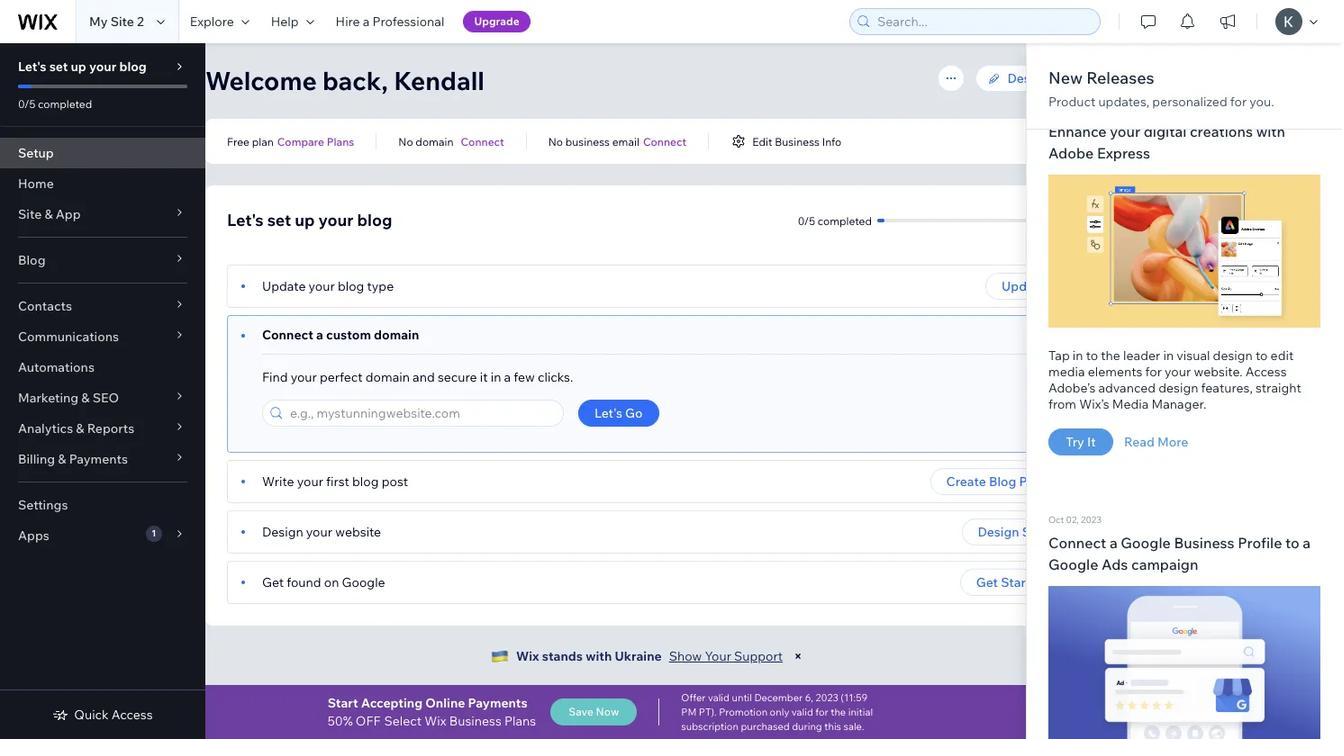 Task type: locate. For each thing, give the bounding box(es) containing it.
2023 right 02,
[[1081, 515, 1102, 526]]

0 horizontal spatial design
[[1159, 380, 1199, 397]]

business left info
[[775, 135, 820, 148]]

0 horizontal spatial to
[[1087, 348, 1099, 364]]

for inside the "new releases product updates, personalized for you."
[[1231, 94, 1247, 110]]

a
[[363, 14, 370, 30], [316, 327, 323, 343], [504, 370, 511, 386], [1110, 534, 1118, 552], [1303, 534, 1311, 552], [465, 703, 475, 725]]

0 horizontal spatial for
[[816, 707, 829, 719]]

site inside "link"
[[1052, 70, 1076, 87]]

up up 'update your blog type' on the top of page
[[295, 210, 315, 231]]

your
[[89, 59, 117, 75], [1110, 123, 1141, 141], [319, 210, 354, 231], [309, 278, 335, 295], [1165, 364, 1192, 380], [291, 370, 317, 386], [297, 474, 323, 490], [306, 525, 333, 541]]

business down online
[[449, 714, 502, 730]]

more
[[1158, 434, 1189, 451]]

for for (11:59
[[816, 707, 829, 719]]

1 vertical spatial blog
[[989, 474, 1017, 490]]

info
[[823, 135, 842, 148]]

blog
[[18, 252, 46, 269], [989, 474, 1017, 490]]

2 vertical spatial business
[[449, 714, 502, 730]]

1 horizontal spatial payments
[[468, 696, 528, 712]]

1 horizontal spatial 0/5
[[798, 214, 816, 228]]

0/5 completed down info
[[798, 214, 872, 228]]

it
[[480, 370, 488, 386]]

to right profile
[[1286, 534, 1300, 552]]

1 vertical spatial valid
[[792, 707, 814, 719]]

no
[[399, 135, 413, 148], [549, 135, 563, 148]]

0 horizontal spatial access
[[112, 707, 153, 724]]

2 horizontal spatial business
[[1175, 534, 1235, 552]]

contacts
[[18, 298, 72, 315]]

website.
[[1194, 364, 1243, 380]]

0 vertical spatial 0/5 completed
[[18, 97, 92, 111]]

0 vertical spatial google
[[1121, 534, 1171, 552]]

0 horizontal spatial plans
[[327, 135, 354, 148]]

website down first
[[335, 525, 381, 541]]

0/5
[[18, 97, 35, 111], [798, 214, 816, 228]]

0 horizontal spatial connect link
[[461, 133, 504, 150]]

update inside button
[[1002, 278, 1046, 295]]

personalized
[[1153, 94, 1228, 110]]

0/5 completed up setup
[[18, 97, 92, 111]]

let's down free
[[227, 210, 264, 231]]

elements
[[1088, 364, 1143, 380]]

write your first blog post
[[262, 474, 408, 490]]

1 vertical spatial business
[[1175, 534, 1235, 552]]

1 horizontal spatial completed
[[818, 214, 872, 228]]

quick access button
[[53, 707, 153, 724]]

let's
[[18, 59, 46, 75], [227, 210, 264, 231], [595, 406, 623, 422]]

2 no from the left
[[549, 135, 563, 148]]

1 horizontal spatial to
[[1256, 348, 1268, 364]]

completed
[[38, 97, 92, 111], [818, 214, 872, 228]]

connect inside oct 02, 2023 connect a google business profile to a google ads campaign
[[1049, 534, 1107, 552]]

1 vertical spatial design site
[[978, 525, 1046, 541]]

1 vertical spatial let's set up your blog
[[227, 210, 393, 231]]

2 vertical spatial let's
[[595, 406, 623, 422]]

wix stands with ukraine show your support
[[516, 649, 783, 665]]

website left save
[[479, 703, 547, 725]]

0 horizontal spatial 2023
[[816, 692, 839, 705]]

for up 'this' at the right bottom
[[816, 707, 829, 719]]

google right on
[[342, 575, 385, 591]]

your up the get found on google
[[306, 525, 333, 541]]

offer
[[682, 692, 706, 705]]

find your perfect domain and secure it in a few clicks.
[[262, 370, 574, 386]]

find
[[262, 370, 288, 386]]

0 horizontal spatial no
[[399, 135, 413, 148]]

1 horizontal spatial blog
[[989, 474, 1017, 490]]

1 horizontal spatial wix
[[516, 649, 539, 665]]

0 horizontal spatial payments
[[69, 452, 128, 468]]

set up setup
[[49, 59, 68, 75]]

get inside button
[[977, 575, 999, 591]]

wix left stands
[[516, 649, 539, 665]]

design site up the product
[[1008, 70, 1076, 87]]

during
[[792, 721, 823, 734]]

0 vertical spatial blog
[[18, 252, 46, 269]]

perfect
[[320, 370, 363, 386]]

design down write
[[262, 525, 303, 541]]

media
[[1049, 364, 1086, 380]]

business up campaign at the right of the page
[[1175, 534, 1235, 552]]

read more
[[1125, 434, 1189, 451]]

0 horizontal spatial valid
[[708, 692, 730, 705]]

create
[[947, 474, 987, 490]]

1 update from the left
[[262, 278, 306, 295]]

blog up the "contacts"
[[18, 252, 46, 269]]

for for visual
[[1146, 364, 1163, 380]]

the up 'this' at the right bottom
[[831, 707, 846, 719]]

2 update from the left
[[1002, 278, 1046, 295]]

& inside 'popup button'
[[81, 390, 90, 406]]

save
[[569, 706, 594, 719]]

0 vertical spatial access
[[1246, 364, 1287, 380]]

you've
[[227, 703, 284, 725]]

website
[[335, 525, 381, 541], [479, 703, 547, 725]]

1 vertical spatial domain
[[374, 327, 419, 343]]

connect a custom domain
[[262, 327, 419, 343]]

0 horizontal spatial website
[[335, 525, 381, 541]]

& left reports
[[76, 421, 84, 437]]

a right hire on the top
[[363, 14, 370, 30]]

explore
[[190, 14, 234, 30]]

& inside dropdown button
[[76, 421, 84, 437]]

select
[[384, 714, 422, 730]]

1 horizontal spatial 0/5 completed
[[798, 214, 872, 228]]

plans left save
[[505, 714, 536, 730]]

get for get found on google
[[262, 575, 284, 591]]

design down visual
[[1159, 380, 1199, 397]]

free plan compare plans
[[227, 135, 354, 148]]

offer valid until december 6, 2023 (11:59 pm pt). promotion only valid for the initial subscription purchased during this sale.
[[682, 692, 873, 734]]

0 vertical spatial set
[[49, 59, 68, 75]]

0 horizontal spatial let's set up your blog
[[18, 59, 147, 75]]

1 vertical spatial completed
[[818, 214, 872, 228]]

0/5 down "edit business info"
[[798, 214, 816, 228]]

design site button
[[962, 519, 1063, 546]]

let's left the go
[[595, 406, 623, 422]]

only
[[770, 707, 790, 719]]

show your support button
[[669, 649, 783, 665]]

blog left post
[[989, 474, 1017, 490]]

2 vertical spatial domain
[[366, 370, 410, 386]]

off
[[356, 714, 381, 730]]

0 vertical spatial website
[[335, 525, 381, 541]]

to inside oct 02, 2023 connect a google business profile to a google ads campaign
[[1286, 534, 1300, 552]]

1 connect link from the left
[[461, 133, 504, 150]]

2023 right 6, at the bottom
[[816, 692, 839, 705]]

0 horizontal spatial set
[[49, 59, 68, 75]]

2 vertical spatial for
[[816, 707, 829, 719]]

1 horizontal spatial the
[[1102, 348, 1121, 364]]

let's set up your blog up 'update your blog type' on the top of page
[[227, 210, 393, 231]]

business
[[566, 135, 610, 148]]

up up the setup link
[[71, 59, 86, 75]]

1 vertical spatial up
[[295, 210, 315, 231]]

1 vertical spatial the
[[831, 707, 846, 719]]

0 vertical spatial completed
[[38, 97, 92, 111]]

1 horizontal spatial business
[[775, 135, 820, 148]]

design down create blog post button
[[978, 525, 1020, 541]]

1 vertical spatial payments
[[468, 696, 528, 712]]

& for site
[[45, 206, 53, 223]]

clicks.
[[538, 370, 574, 386]]

1 vertical spatial for
[[1146, 364, 1163, 380]]

0 horizontal spatial completed
[[38, 97, 92, 111]]

enhance
[[1049, 123, 1107, 141]]

access inside tap in to the leader in visual design to edit media elements for your website. access adobe's advanced design features, straight from wix's media manager.
[[1246, 364, 1287, 380]]

in left visual
[[1164, 348, 1174, 364]]

connect down 02,
[[1049, 534, 1107, 552]]

& left app
[[45, 206, 53, 223]]

features,
[[1202, 380, 1253, 397]]

completed down info
[[818, 214, 872, 228]]

design inside button
[[978, 525, 1020, 541]]

0 vertical spatial up
[[71, 59, 86, 75]]

connect up find
[[262, 327, 313, 343]]

no left business
[[549, 135, 563, 148]]

let's inside sidebar "element"
[[18, 59, 46, 75]]

0 vertical spatial design site
[[1008, 70, 1076, 87]]

1 vertical spatial wix
[[425, 714, 447, 730]]

1 horizontal spatial access
[[1246, 364, 1287, 380]]

with right stands
[[586, 649, 612, 665]]

with down you.
[[1257, 123, 1286, 141]]

your down "my"
[[89, 59, 117, 75]]

2 horizontal spatial let's
[[595, 406, 623, 422]]

1 horizontal spatial connect link
[[643, 133, 687, 150]]

e.g., mystunningwebsite.com field
[[285, 401, 558, 426]]

1 horizontal spatial update
[[1002, 278, 1046, 295]]

payments right online
[[468, 696, 528, 712]]

google left ads
[[1049, 556, 1099, 574]]

design inside "link"
[[1008, 70, 1050, 87]]

0 vertical spatial business
[[775, 135, 820, 148]]

to left edit
[[1256, 348, 1268, 364]]

1 horizontal spatial get
[[977, 575, 999, 591]]

connect
[[461, 135, 504, 148], [643, 135, 687, 148], [262, 327, 313, 343], [1049, 534, 1107, 552]]

1 vertical spatial 2023
[[816, 692, 839, 705]]

1 vertical spatial access
[[112, 707, 153, 724]]

for inside tap in to the leader in visual design to edit media elements for your website. access adobe's advanced design features, straight from wix's media manager.
[[1146, 364, 1163, 380]]

wix down online
[[425, 714, 447, 730]]

0 vertical spatial 2023
[[1081, 515, 1102, 526]]

domain
[[416, 135, 454, 148], [374, 327, 419, 343], [366, 370, 410, 386]]

access right quick
[[112, 707, 153, 724]]

1 vertical spatial website
[[479, 703, 547, 725]]

upgrade button
[[464, 11, 530, 32]]

my site 2
[[89, 14, 144, 30]]

2 horizontal spatial for
[[1231, 94, 1247, 110]]

1
[[152, 528, 156, 540]]

0/5 up setup
[[18, 97, 35, 111]]

2 get from the left
[[977, 575, 999, 591]]

2023 inside oct 02, 2023 connect a google business profile to a google ads campaign
[[1081, 515, 1102, 526]]

domain left 'and'
[[366, 370, 410, 386]]

site left 2
[[111, 14, 134, 30]]

0 vertical spatial the
[[1102, 348, 1121, 364]]

blog button
[[0, 245, 205, 276]]

google up campaign at the right of the page
[[1121, 534, 1171, 552]]

get left the "started"
[[977, 575, 999, 591]]

& for marketing
[[81, 390, 90, 406]]

access inside sidebar "element"
[[112, 707, 153, 724]]

no domain connect
[[399, 135, 504, 148]]

2 connect link from the left
[[643, 133, 687, 150]]

& left the seo
[[81, 390, 90, 406]]

much
[[322, 703, 369, 725]]

0 horizontal spatial update
[[262, 278, 306, 295]]

payments inside popup button
[[69, 452, 128, 468]]

you've got much more than a website
[[227, 703, 547, 725]]

0 horizontal spatial up
[[71, 59, 86, 75]]

december
[[755, 692, 803, 705]]

0 horizontal spatial in
[[491, 370, 501, 386]]

2023
[[1081, 515, 1102, 526], [816, 692, 839, 705]]

design site left oct
[[978, 525, 1046, 541]]

1 vertical spatial let's
[[227, 210, 264, 231]]

pm
[[682, 707, 697, 719]]

let's set up your blog down "my"
[[18, 59, 147, 75]]

to right media
[[1087, 348, 1099, 364]]

1 vertical spatial 0/5
[[798, 214, 816, 228]]

domain up find your perfect domain and secure it in a few clicks.
[[374, 327, 419, 343]]

set
[[49, 59, 68, 75], [267, 210, 291, 231]]

1 horizontal spatial google
[[1049, 556, 1099, 574]]

1 vertical spatial google
[[1049, 556, 1099, 574]]

& right billing
[[58, 452, 66, 468]]

to for visual
[[1256, 348, 1268, 364]]

0 vertical spatial payments
[[69, 452, 128, 468]]

0 horizontal spatial let's
[[18, 59, 46, 75]]

completed up setup
[[38, 97, 92, 111]]

for right elements
[[1146, 364, 1163, 380]]

from
[[1049, 397, 1077, 413]]

valid up pt).
[[708, 692, 730, 705]]

no business email connect
[[549, 135, 687, 148]]

in
[[1073, 348, 1084, 364], [1164, 348, 1174, 364], [491, 370, 501, 386]]

adobe
[[1049, 144, 1094, 162]]

1 vertical spatial plans
[[505, 714, 536, 730]]

edit business info button
[[731, 133, 842, 150]]

your
[[705, 649, 732, 665]]

design up the product
[[1008, 70, 1050, 87]]

no down kendall
[[399, 135, 413, 148]]

domain down kendall
[[416, 135, 454, 148]]

0 horizontal spatial google
[[342, 575, 385, 591]]

plans
[[327, 135, 354, 148], [505, 714, 536, 730]]

payments down the analytics & reports dropdown button
[[69, 452, 128, 468]]

plans right compare
[[327, 135, 354, 148]]

found
[[287, 575, 321, 591]]

1 horizontal spatial design
[[1214, 348, 1253, 364]]

site left oct
[[1023, 525, 1046, 541]]

0 horizontal spatial business
[[449, 714, 502, 730]]

the left leader
[[1102, 348, 1121, 364]]

set down the free plan compare plans
[[267, 210, 291, 231]]

0 vertical spatial plans
[[327, 135, 354, 148]]

& for analytics
[[76, 421, 84, 437]]

update
[[262, 278, 306, 295], [1002, 278, 1046, 295]]

connect link down kendall
[[461, 133, 504, 150]]

0 vertical spatial for
[[1231, 94, 1247, 110]]

valid
[[708, 692, 730, 705], [792, 707, 814, 719]]

1 horizontal spatial 2023
[[1081, 515, 1102, 526]]

site down home
[[18, 206, 42, 223]]

blog inside dropdown button
[[18, 252, 46, 269]]

0 horizontal spatial 0/5 completed
[[18, 97, 92, 111]]

0 vertical spatial let's set up your blog
[[18, 59, 147, 75]]

you.
[[1250, 94, 1275, 110]]

for left you.
[[1231, 94, 1247, 110]]

1 horizontal spatial with
[[1257, 123, 1286, 141]]

in right tap
[[1073, 348, 1084, 364]]

1 no from the left
[[399, 135, 413, 148]]

your up manager.
[[1165, 364, 1192, 380]]

connect link right email
[[643, 133, 687, 150]]

1 get from the left
[[262, 575, 284, 591]]

update for update your blog type
[[262, 278, 306, 295]]

wix inside start accepting online payments 50% off select wix business plans
[[425, 714, 447, 730]]

(11:59
[[841, 692, 868, 705]]

0 horizontal spatial 0/5
[[18, 97, 35, 111]]

blog down 2
[[119, 59, 147, 75]]

get for get started
[[977, 575, 999, 591]]

a up ads
[[1110, 534, 1118, 552]]

0 horizontal spatial get
[[262, 575, 284, 591]]

in right it
[[491, 370, 501, 386]]

get left found
[[262, 575, 284, 591]]

adobe's
[[1049, 380, 1096, 397]]

0 horizontal spatial with
[[586, 649, 612, 665]]

payments
[[69, 452, 128, 468], [468, 696, 528, 712]]

domain for custom
[[374, 327, 419, 343]]

up
[[71, 59, 86, 75], [295, 210, 315, 231]]

design up "features,"
[[1214, 348, 1253, 364]]

no for no domain
[[399, 135, 413, 148]]

your left first
[[297, 474, 323, 490]]

0 vertical spatial design
[[1214, 348, 1253, 364]]

blog up type
[[357, 210, 393, 231]]

valid up 'during'
[[792, 707, 814, 719]]

your right find
[[291, 370, 317, 386]]

your up "express"
[[1110, 123, 1141, 141]]

2 horizontal spatial to
[[1286, 534, 1300, 552]]

access right website.
[[1246, 364, 1287, 380]]

for inside "offer valid until december 6, 2023 (11:59 pm pt). promotion only valid for the initial subscription purchased during this sale."
[[816, 707, 829, 719]]

settings
[[18, 497, 68, 514]]

analytics
[[18, 421, 73, 437]]

save now button
[[551, 699, 637, 726]]

site & app button
[[0, 199, 205, 230]]

create blog post
[[947, 474, 1046, 490]]

post
[[382, 474, 408, 490]]

site up the product
[[1052, 70, 1076, 87]]

0 vertical spatial with
[[1257, 123, 1286, 141]]

let's up setup
[[18, 59, 46, 75]]

campaign
[[1132, 556, 1199, 574]]

domain for perfect
[[366, 370, 410, 386]]

0 horizontal spatial the
[[831, 707, 846, 719]]

1 horizontal spatial no
[[549, 135, 563, 148]]

1 horizontal spatial plans
[[505, 714, 536, 730]]

0 vertical spatial 0/5
[[18, 97, 35, 111]]

communications button
[[0, 322, 205, 352]]

upgrade
[[474, 14, 520, 28]]

1 horizontal spatial set
[[267, 210, 291, 231]]



Task type: describe. For each thing, give the bounding box(es) containing it.
compare
[[277, 135, 324, 148]]

1 horizontal spatial in
[[1073, 348, 1084, 364]]

contacts button
[[0, 291, 205, 322]]

ads
[[1102, 556, 1129, 574]]

billing & payments
[[18, 452, 128, 468]]

tap
[[1049, 348, 1070, 364]]

back,
[[323, 65, 388, 96]]

1 horizontal spatial up
[[295, 210, 315, 231]]

connect down kendall
[[461, 135, 504, 148]]

email
[[613, 135, 640, 148]]

sidebar element
[[0, 43, 205, 740]]

help
[[271, 14, 299, 30]]

0/5 completed inside sidebar "element"
[[18, 97, 92, 111]]

app
[[56, 206, 81, 223]]

2 horizontal spatial in
[[1164, 348, 1174, 364]]

site & app
[[18, 206, 81, 223]]

a right profile
[[1303, 534, 1311, 552]]

let's go
[[595, 406, 643, 422]]

1 vertical spatial set
[[267, 210, 291, 231]]

compare plans link
[[277, 133, 354, 150]]

set inside sidebar "element"
[[49, 59, 68, 75]]

automations
[[18, 360, 95, 376]]

support
[[735, 649, 783, 665]]

edit
[[753, 135, 773, 148]]

update your blog type
[[262, 278, 394, 295]]

connect link for no business email connect
[[643, 133, 687, 150]]

few
[[514, 370, 535, 386]]

enhance your digital creations with adobe express
[[1049, 123, 1286, 162]]

releases
[[1087, 68, 1155, 88]]

design your website
[[262, 525, 381, 541]]

ukraine
[[615, 649, 662, 665]]

update for update
[[1002, 278, 1046, 295]]

more
[[373, 703, 418, 725]]

6,
[[805, 692, 814, 705]]

home link
[[0, 169, 205, 199]]

business inside oct 02, 2023 connect a google business profile to a google ads campaign
[[1175, 534, 1235, 552]]

wix's
[[1080, 397, 1110, 413]]

let's inside button
[[595, 406, 623, 422]]

it
[[1088, 434, 1097, 451]]

02,
[[1067, 515, 1079, 526]]

go
[[625, 406, 643, 422]]

connect right email
[[643, 135, 687, 148]]

your inside sidebar "element"
[[89, 59, 117, 75]]

express
[[1098, 144, 1151, 162]]

1 vertical spatial design
[[1159, 380, 1199, 397]]

blog left type
[[338, 278, 364, 295]]

a right than
[[465, 703, 475, 725]]

automations link
[[0, 352, 205, 383]]

try it link
[[1049, 429, 1114, 456]]

subscription
[[682, 721, 739, 734]]

update button
[[986, 273, 1063, 300]]

design site inside button
[[978, 525, 1046, 541]]

seo
[[93, 390, 119, 406]]

0/5 inside sidebar "element"
[[18, 97, 35, 111]]

site inside button
[[1023, 525, 1046, 541]]

edit business info
[[753, 135, 842, 148]]

business inside button
[[775, 135, 820, 148]]

your inside tap in to the leader in visual design to edit media elements for your website. access adobe's advanced design features, straight from wix's media manager.
[[1165, 364, 1192, 380]]

the inside "offer valid until december 6, 2023 (11:59 pm pt). promotion only valid for the initial subscription purchased during this sale."
[[831, 707, 846, 719]]

blog inside button
[[989, 474, 1017, 490]]

try
[[1066, 434, 1085, 451]]

quick access
[[74, 707, 153, 724]]

welcome
[[205, 65, 317, 96]]

sale.
[[844, 721, 865, 734]]

media
[[1113, 397, 1149, 413]]

straight
[[1256, 380, 1302, 397]]

& for billing
[[58, 452, 66, 468]]

read more link
[[1125, 434, 1189, 451]]

2 vertical spatial google
[[342, 575, 385, 591]]

profile
[[1238, 534, 1283, 552]]

2023 inside "offer valid until december 6, 2023 (11:59 pm pt). promotion only valid for the initial subscription purchased during this sale."
[[816, 692, 839, 705]]

get started button
[[961, 570, 1063, 597]]

try it
[[1066, 434, 1097, 451]]

until
[[732, 692, 753, 705]]

to for business
[[1286, 534, 1300, 552]]

pt).
[[699, 707, 717, 719]]

your inside enhance your digital creations with adobe express
[[1110, 123, 1141, 141]]

0 vertical spatial wix
[[516, 649, 539, 665]]

blog inside sidebar "element"
[[119, 59, 147, 75]]

show
[[669, 649, 702, 665]]

get found on google
[[262, 575, 385, 591]]

completed inside sidebar "element"
[[38, 97, 92, 111]]

type
[[367, 278, 394, 295]]

plan
[[252, 135, 274, 148]]

design site link
[[976, 65, 1092, 92]]

a left custom
[[316, 327, 323, 343]]

plans inside start accepting online payments 50% off select wix business plans
[[505, 714, 536, 730]]

save now
[[569, 706, 619, 719]]

with inside enhance your digital creations with adobe express
[[1257, 123, 1286, 141]]

billing & payments button
[[0, 444, 205, 475]]

site inside popup button
[[18, 206, 42, 223]]

start
[[328, 696, 358, 712]]

hire
[[336, 14, 360, 30]]

let's set up your blog inside sidebar "element"
[[18, 59, 147, 75]]

Search... field
[[872, 9, 1095, 34]]

blog right first
[[352, 474, 379, 490]]

design site inside "link"
[[1008, 70, 1076, 87]]

1 horizontal spatial let's set up your blog
[[227, 210, 393, 231]]

free
[[227, 135, 250, 148]]

your up connect a custom domain at top left
[[309, 278, 335, 295]]

post
[[1020, 474, 1046, 490]]

connect link for no domain connect
[[461, 133, 504, 150]]

analytics & reports
[[18, 421, 134, 437]]

up inside sidebar "element"
[[71, 59, 86, 75]]

your up 'update your blog type' on the top of page
[[319, 210, 354, 231]]

a left 'few' on the left of the page
[[504, 370, 511, 386]]

1 vertical spatial 0/5 completed
[[798, 214, 872, 228]]

hire a professional
[[336, 14, 445, 30]]

no for no business email
[[549, 135, 563, 148]]

payments inside start accepting online payments 50% off select wix business plans
[[468, 696, 528, 712]]

oct
[[1049, 515, 1065, 526]]

2
[[137, 14, 144, 30]]

0 vertical spatial domain
[[416, 135, 454, 148]]

digital
[[1144, 123, 1187, 141]]

hire a professional link
[[325, 0, 455, 43]]

tap in to the leader in visual design to edit media elements for your website. access adobe's advanced design features, straight from wix's media manager.
[[1049, 348, 1302, 413]]

first
[[326, 474, 350, 490]]

business inside start accepting online payments 50% off select wix business plans
[[449, 714, 502, 730]]

new
[[1049, 68, 1083, 88]]

0 vertical spatial valid
[[708, 692, 730, 705]]

the inside tap in to the leader in visual design to edit media elements for your website. access adobe's advanced design features, straight from wix's media manager.
[[1102, 348, 1121, 364]]

on
[[324, 575, 339, 591]]

edit
[[1271, 348, 1294, 364]]

setup link
[[0, 138, 205, 169]]

1 vertical spatial with
[[586, 649, 612, 665]]



Task type: vqa. For each thing, say whether or not it's contained in the screenshot.
welcome
yes



